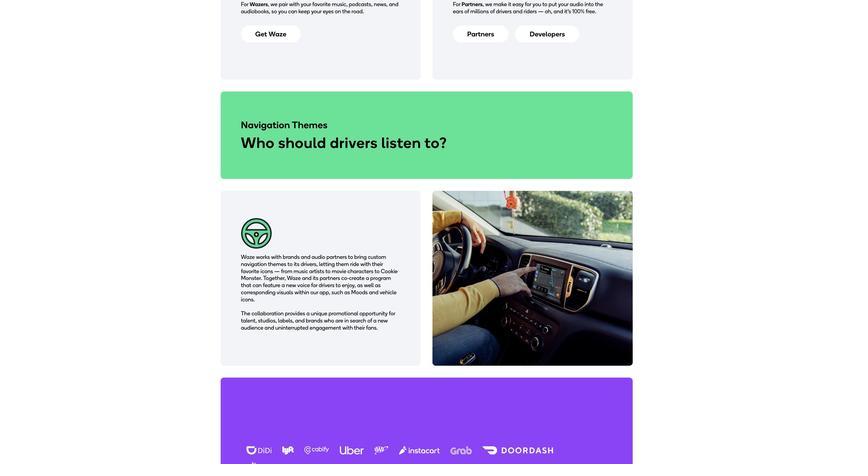 Task type: vqa. For each thing, say whether or not it's contained in the screenshot.
topmost location
no



Task type: describe. For each thing, give the bounding box(es) containing it.
talent,
[[241, 318, 257, 324]]

1 horizontal spatial as
[[357, 283, 363, 289]]

themes
[[292, 119, 328, 131]]

get
[[255, 30, 267, 38]]

engagement
[[310, 325, 341, 332]]

the
[[241, 311, 250, 317]]

drivers inside , we make it easy for you to put your audio into the ears of millions of drivers and riders — oh, and it's 100% free.
[[496, 8, 512, 15]]

visuals
[[277, 290, 293, 296]]

partners link
[[453, 25, 509, 42]]

get waze link
[[241, 25, 301, 42]]

it
[[508, 1, 512, 8]]

news,
[[374, 1, 388, 8]]

on
[[335, 8, 341, 15]]

postmates logo image
[[246, 463, 290, 465]]

and down put
[[554, 8, 563, 15]]

unique
[[311, 311, 327, 317]]

should
[[278, 134, 327, 152]]

didi logo image
[[246, 447, 271, 455]]

get waze
[[255, 30, 287, 38]]

are
[[336, 318, 343, 324]]

enjoy,
[[342, 283, 356, 289]]

create
[[349, 275, 365, 282]]

custom
[[368, 254, 386, 261]]

music
[[294, 268, 308, 275]]

with inside , we pair with your favorite music, podcasts, news, and audiobooks, so you can keep your eyes on the road.
[[289, 1, 300, 8]]

millions
[[471, 8, 489, 15]]

with inside the collaboration provides a unique promotional opportunity for talent, studios, labels, and brands who are in search of a new audience and uninterrupted engagement with their fans.
[[343, 325, 353, 332]]

our
[[311, 290, 318, 296]]

audio inside waze works with brands and audio partners to bring custom navigation themes to its drivers, letting them ride with their favorite icons — from music artists to movie characters to cookie monster. together, waze and its partners co-create a program that can feature a new voice for drivers to enjoy, as well as corresponding visuals within our app, such as  moods and vehicle icons.
[[312, 254, 325, 261]]

riders
[[524, 8, 537, 15]]

doordash logo image
[[483, 447, 553, 455]]

in
[[345, 318, 349, 324]]

uninterrupted
[[275, 325, 309, 332]]

who
[[241, 134, 275, 152]]

and up voice
[[302, 275, 312, 282]]

, for partners
[[483, 1, 484, 8]]

favorite inside , we pair with your favorite music, podcasts, news, and audiobooks, so you can keep your eyes on the road.
[[312, 1, 331, 8]]

and down well
[[369, 290, 379, 296]]

road.
[[352, 8, 364, 15]]

it's
[[565, 8, 571, 15]]

waze inside get waze link
[[269, 30, 287, 38]]

icons
[[261, 268, 273, 275]]

to inside , we make it easy for you to put your audio into the ears of millions of drivers and riders — oh, and it's 100% free.
[[543, 1, 548, 8]]

movie
[[332, 268, 346, 275]]

bring
[[354, 254, 367, 261]]

put
[[549, 1, 557, 8]]

provides
[[285, 311, 305, 317]]

0 vertical spatial partners
[[462, 1, 483, 8]]

with up characters
[[361, 261, 371, 268]]

pair
[[279, 1, 288, 8]]

, we pair with your favorite music, podcasts, news, and audiobooks, so you can keep your eyes on the road.
[[241, 1, 399, 15]]

for for get waze
[[241, 1, 249, 8]]

waze works with brands and audio partners to bring custom navigation themes to its drivers, letting them ride with their favorite icons — from music artists to movie characters to cookie monster. together, waze and its partners co-create a program that can feature a new voice for drivers to enjoy, as well as corresponding visuals within our app, such as  moods and vehicle icons.
[[241, 254, 398, 303]]

navigation themes who should drivers listen to?
[[241, 119, 447, 152]]

navigation
[[241, 261, 267, 268]]

, we make it easy for you to put your audio into the ears of millions of drivers and riders — oh, and it's 100% free.
[[453, 1, 603, 15]]

voice
[[298, 283, 310, 289]]

wazers
[[250, 1, 268, 8]]

collaboration
[[252, 311, 284, 317]]

keep
[[299, 8, 310, 15]]

themes
[[268, 261, 286, 268]]

audio inside , we make it easy for you to put your audio into the ears of millions of drivers and riders — oh, and it's 100% free.
[[570, 1, 584, 8]]

0 horizontal spatial as
[[344, 290, 350, 296]]

with up themes
[[271, 254, 282, 261]]

works
[[256, 254, 270, 261]]

new inside the collaboration provides a unique promotional opportunity for talent, studios, labels, and brands who are in search of a new audience and uninterrupted engagement with their fans.
[[378, 318, 388, 324]]

make
[[494, 1, 507, 8]]

fans.
[[366, 325, 378, 332]]

can inside waze works with brands and audio partners to bring custom navigation themes to its drivers, letting them ride with their favorite icons — from music artists to movie characters to cookie monster. together, waze and its partners co-create a program that can feature a new voice for drivers to enjoy, as well as corresponding visuals within our app, such as  moods and vehicle icons.
[[253, 283, 262, 289]]

brands inside waze works with brands and audio partners to bring custom navigation themes to its drivers, letting them ride with their favorite icons — from music artists to movie characters to cookie monster. together, waze and its partners co-create a program that can feature a new voice for drivers to enjoy, as well as corresponding visuals within our app, such as  moods and vehicle icons.
[[283, 254, 300, 261]]

together,
[[263, 275, 286, 282]]

moods
[[351, 290, 368, 296]]

oh,
[[545, 8, 553, 15]]

artists
[[309, 268, 324, 275]]

1 vertical spatial partners
[[467, 30, 494, 38]]

labels,
[[278, 318, 294, 324]]

vehicle
[[380, 290, 397, 296]]

developers
[[530, 30, 565, 38]]

opportunity
[[360, 311, 388, 317]]

— inside waze works with brands and audio partners to bring custom navigation themes to its drivers, letting them ride with their favorite icons — from music artists to movie characters to cookie monster. together, waze and its partners co-create a program that can feature a new voice for drivers to enjoy, as well as corresponding visuals within our app, such as  moods and vehicle icons.
[[274, 268, 280, 275]]

instacart logo image
[[399, 447, 440, 455]]

that
[[241, 283, 251, 289]]

audience
[[241, 325, 263, 332]]

letting
[[319, 261, 335, 268]]

their inside waze works with brands and audio partners to bring custom navigation themes to its drivers, letting them ride with their favorite icons — from music artists to movie characters to cookie monster. together, waze and its partners co-create a program that can feature a new voice for drivers to enjoy, as well as corresponding visuals within our app, such as  moods and vehicle icons.
[[372, 261, 383, 268]]

promotional
[[329, 311, 358, 317]]

drivers,
[[301, 261, 318, 268]]

studios,
[[258, 318, 277, 324]]

to up program
[[375, 268, 380, 275]]

such
[[332, 290, 343, 296]]

for for partners
[[453, 1, 461, 8]]

grab logo image
[[451, 447, 472, 455]]

developers link
[[516, 25, 580, 42]]

lyft logo image
[[282, 447, 294, 455]]

and inside , we pair with your favorite music, podcasts, news, and audiobooks, so you can keep your eyes on the road.
[[389, 1, 399, 8]]

and down studios,
[[265, 325, 274, 332]]

feature
[[263, 283, 281, 289]]



Task type: locate. For each thing, give the bounding box(es) containing it.
0 horizontal spatial of
[[368, 318, 372, 324]]

we
[[271, 1, 278, 8], [485, 1, 492, 8]]

1 vertical spatial brands
[[306, 318, 323, 324]]

of down for partners
[[465, 8, 469, 15]]

0 vertical spatial waze
[[269, 30, 287, 38]]

monster.
[[241, 275, 262, 282]]

new down opportunity
[[378, 318, 388, 324]]

for right opportunity
[[389, 311, 395, 317]]

with right the pair
[[289, 1, 300, 8]]

their inside the collaboration provides a unique promotional opportunity for talent, studios, labels, and brands who are in search of a new audience and uninterrupted engagement with their fans.
[[354, 325, 365, 332]]

you up riders
[[533, 1, 541, 8]]

1 we from the left
[[271, 1, 278, 8]]

favorite up monster.
[[241, 268, 259, 275]]

0 horizontal spatial their
[[354, 325, 365, 332]]

its
[[294, 261, 300, 268], [313, 275, 319, 282]]

brands inside the collaboration provides a unique promotional opportunity for talent, studios, labels, and brands who are in search of a new audience and uninterrupted engagement with their fans.
[[306, 318, 323, 324]]

0 vertical spatial brands
[[283, 254, 300, 261]]

2 we from the left
[[485, 1, 492, 8]]

can left keep
[[288, 8, 297, 15]]

from
[[281, 268, 292, 275]]

0 vertical spatial for
[[525, 1, 532, 8]]

we for partners
[[485, 1, 492, 8]]

for up ears
[[453, 1, 461, 8]]

for up our
[[311, 283, 318, 289]]

2 horizontal spatial for
[[525, 1, 532, 8]]

a left unique
[[307, 311, 310, 317]]

for
[[525, 1, 532, 8], [311, 283, 318, 289], [389, 311, 395, 317]]

2 , from the left
[[483, 1, 484, 8]]

waze right get
[[269, 30, 287, 38]]

1 horizontal spatial —
[[538, 8, 544, 15]]

we inside , we pair with your favorite music, podcasts, news, and audiobooks, so you can keep your eyes on the road.
[[271, 1, 278, 8]]

a up the visuals
[[282, 283, 285, 289]]

1 horizontal spatial we
[[485, 1, 492, 8]]

1 horizontal spatial you
[[533, 1, 541, 8]]

, left the pair
[[268, 1, 269, 8]]

favorite up eyes
[[312, 1, 331, 8]]

program
[[370, 275, 391, 282]]

and down the provides
[[295, 318, 305, 324]]

1 for from the left
[[241, 1, 249, 8]]

free.
[[586, 8, 597, 15]]

within
[[295, 290, 309, 296]]

and
[[389, 1, 399, 8], [513, 8, 523, 15], [554, 8, 563, 15], [301, 254, 311, 261], [302, 275, 312, 282], [369, 290, 379, 296], [295, 318, 305, 324], [265, 325, 274, 332]]

0 horizontal spatial favorite
[[241, 268, 259, 275]]

of down make
[[490, 8, 495, 15]]

0 vertical spatial audio
[[570, 1, 584, 8]]

1 vertical spatial can
[[253, 283, 262, 289]]

0 vertical spatial you
[[533, 1, 541, 8]]

well
[[364, 283, 374, 289]]

1 horizontal spatial their
[[372, 261, 383, 268]]

1 vertical spatial the
[[342, 8, 350, 15]]

with
[[289, 1, 300, 8], [271, 254, 282, 261], [361, 261, 371, 268], [343, 325, 353, 332]]

partners up them
[[327, 254, 347, 261]]

0 vertical spatial partners
[[327, 254, 347, 261]]

your up it's
[[558, 1, 569, 8]]

with down 'in'
[[343, 325, 353, 332]]

characters
[[348, 268, 374, 275]]

uber logo image
[[340, 447, 364, 455]]

we left make
[[485, 1, 492, 8]]

1 vertical spatial waze
[[241, 254, 255, 261]]

1 horizontal spatial can
[[288, 8, 297, 15]]

of inside the collaboration provides a unique promotional opportunity for talent, studios, labels, and brands who are in search of a new audience and uninterrupted engagement with their fans.
[[368, 318, 372, 324]]

0 vertical spatial drivers
[[496, 8, 512, 15]]

0 horizontal spatial —
[[274, 268, 280, 275]]

0 vertical spatial its
[[294, 261, 300, 268]]

1 horizontal spatial favorite
[[312, 1, 331, 8]]

, for get waze
[[268, 1, 269, 8]]

brands down unique
[[306, 318, 323, 324]]

2 horizontal spatial as
[[375, 283, 381, 289]]

a down opportunity
[[373, 318, 377, 324]]

you
[[533, 1, 541, 8], [278, 8, 287, 15]]

the right into
[[595, 1, 603, 8]]

1 horizontal spatial the
[[595, 1, 603, 8]]

audio up the '100%'
[[570, 1, 584, 8]]

to?
[[425, 134, 447, 152]]

icons.
[[241, 297, 255, 303]]

to up ride
[[348, 254, 353, 261]]

0 horizontal spatial you
[[278, 8, 287, 15]]

can
[[288, 8, 297, 15], [253, 283, 262, 289]]

its up music
[[294, 261, 300, 268]]

0 vertical spatial —
[[538, 8, 544, 15]]

1 vertical spatial its
[[313, 275, 319, 282]]

eyes
[[323, 8, 334, 15]]

100%
[[573, 8, 585, 15]]

, inside , we pair with your favorite music, podcasts, news, and audiobooks, so you can keep your eyes on the road.
[[268, 1, 269, 8]]

0 vertical spatial new
[[286, 283, 296, 289]]

for inside waze works with brands and audio partners to bring custom navigation themes to its drivers, letting them ride with their favorite icons — from music artists to movie characters to cookie monster. together, waze and its partners co-create a program that can feature a new voice for drivers to enjoy, as well as corresponding visuals within our app, such as  moods and vehicle icons.
[[311, 283, 318, 289]]

who
[[324, 318, 334, 324]]

a
[[366, 275, 369, 282], [282, 283, 285, 289], [307, 311, 310, 317], [373, 318, 377, 324]]

waze
[[269, 30, 287, 38], [241, 254, 255, 261], [287, 275, 301, 282]]

to up the from on the left bottom of page
[[288, 261, 293, 268]]

you inside , we pair with your favorite music, podcasts, news, and audiobooks, so you can keep your eyes on the road.
[[278, 8, 287, 15]]

music,
[[332, 1, 348, 8]]

your left eyes
[[311, 8, 322, 15]]

0 horizontal spatial its
[[294, 261, 300, 268]]

1 horizontal spatial waze
[[269, 30, 287, 38]]

to left put
[[543, 1, 548, 8]]

co-
[[341, 275, 349, 282]]

as up moods
[[357, 283, 363, 289]]

0 vertical spatial can
[[288, 8, 297, 15]]

so
[[272, 8, 277, 15]]

2 vertical spatial for
[[389, 311, 395, 317]]

corresponding
[[241, 290, 276, 296]]

,
[[268, 1, 269, 8], [483, 1, 484, 8]]

1 vertical spatial new
[[378, 318, 388, 324]]

favorite inside waze works with brands and audio partners to bring custom navigation themes to its drivers, letting them ride with their favorite icons — from music artists to movie characters to cookie monster. together, waze and its partners co-create a program that can feature a new voice for drivers to enjoy, as well as corresponding visuals within our app, such as  moods and vehicle icons.
[[241, 268, 259, 275]]

as down program
[[375, 283, 381, 289]]

1 vertical spatial favorite
[[241, 268, 259, 275]]

2 for from the left
[[453, 1, 461, 8]]

1 vertical spatial you
[[278, 8, 287, 15]]

1 vertical spatial —
[[274, 268, 280, 275]]

app,
[[320, 290, 330, 296]]

—
[[538, 8, 544, 15], [274, 268, 280, 275]]

the inside , we make it easy for you to put your audio into the ears of millions of drivers and riders — oh, and it's 100% free.
[[595, 1, 603, 8]]

its down artists
[[313, 275, 319, 282]]

podcasts,
[[349, 1, 373, 8]]

cabify logo image
[[305, 447, 329, 455]]

you inside , we make it easy for you to put your audio into the ears of millions of drivers and riders — oh, and it's 100% free.
[[533, 1, 541, 8]]

0 horizontal spatial waze
[[241, 254, 255, 261]]

we up so
[[271, 1, 278, 8]]

for up riders
[[525, 1, 532, 8]]

aaa logo image
[[375, 447, 388, 455]]

— inside , we make it easy for you to put your audio into the ears of millions of drivers and riders — oh, and it's 100% free.
[[538, 8, 544, 15]]

the collaboration provides a unique promotional opportunity for talent, studios, labels, and brands who are in search of a new audience and uninterrupted engagement with their fans.
[[241, 311, 395, 332]]

for wazers
[[241, 1, 268, 8]]

and right 'news,'
[[389, 1, 399, 8]]

1 horizontal spatial ,
[[483, 1, 484, 8]]

can up corresponding
[[253, 283, 262, 289]]

1 vertical spatial for
[[311, 283, 318, 289]]

1 horizontal spatial brands
[[306, 318, 323, 324]]

0 horizontal spatial can
[[253, 283, 262, 289]]

to
[[543, 1, 548, 8], [348, 254, 353, 261], [288, 261, 293, 268], [326, 268, 331, 275], [375, 268, 380, 275], [336, 283, 341, 289]]

for inside the collaboration provides a unique promotional opportunity for talent, studios, labels, and brands who are in search of a new audience and uninterrupted engagement with their fans.
[[389, 311, 395, 317]]

1 horizontal spatial of
[[465, 8, 469, 15]]

0 vertical spatial the
[[595, 1, 603, 8]]

the right on
[[342, 8, 350, 15]]

0 vertical spatial favorite
[[312, 1, 331, 8]]

listen
[[382, 134, 421, 152]]

audiobooks,
[[241, 8, 270, 15]]

partners up millions
[[462, 1, 483, 8]]

waze down music
[[287, 275, 301, 282]]

of up fans.
[[368, 318, 372, 324]]

your
[[301, 1, 311, 8], [558, 1, 569, 8], [311, 8, 322, 15]]

cookie
[[381, 268, 398, 275]]

drivers inside waze works with brands and audio partners to bring custom navigation themes to its drivers, letting them ride with their favorite icons — from music artists to movie characters to cookie monster. together, waze and its partners co-create a program that can feature a new voice for drivers to enjoy, as well as corresponding visuals within our app, such as  moods and vehicle icons.
[[319, 283, 335, 289]]

a up well
[[366, 275, 369, 282]]

drivers inside navigation themes who should drivers listen to?
[[330, 134, 378, 152]]

we for get waze
[[271, 1, 278, 8]]

brands up the from on the left bottom of page
[[283, 254, 300, 261]]

0 horizontal spatial for
[[311, 283, 318, 289]]

, inside , we make it easy for you to put your audio into the ears of millions of drivers and riders — oh, and it's 100% free.
[[483, 1, 484, 8]]

for
[[241, 1, 249, 8], [453, 1, 461, 8]]

0 horizontal spatial ,
[[268, 1, 269, 8]]

new
[[286, 283, 296, 289], [378, 318, 388, 324]]

for inside , we make it easy for you to put your audio into the ears of millions of drivers and riders — oh, and it's 100% free.
[[525, 1, 532, 8]]

to down letting
[[326, 268, 331, 275]]

2 vertical spatial drivers
[[319, 283, 335, 289]]

navigation
[[241, 119, 290, 131]]

1 vertical spatial audio
[[312, 254, 325, 261]]

— left oh,
[[538, 8, 544, 15]]

audio
[[570, 1, 584, 8], [312, 254, 325, 261]]

0 horizontal spatial we
[[271, 1, 278, 8]]

the inside , we pair with your favorite music, podcasts, news, and audiobooks, so you can keep your eyes on the road.
[[342, 8, 350, 15]]

partners
[[327, 254, 347, 261], [320, 275, 340, 282]]

0 horizontal spatial the
[[342, 8, 350, 15]]

1 horizontal spatial audio
[[570, 1, 584, 8]]

drivers
[[496, 8, 512, 15], [330, 134, 378, 152], [319, 283, 335, 289]]

0 horizontal spatial brands
[[283, 254, 300, 261]]

as down enjoy,
[[344, 290, 350, 296]]

0 vertical spatial their
[[372, 261, 383, 268]]

you down the pair
[[278, 8, 287, 15]]

ears
[[453, 8, 463, 15]]

1 horizontal spatial new
[[378, 318, 388, 324]]

brands
[[283, 254, 300, 261], [306, 318, 323, 324]]

partners down millions
[[467, 30, 494, 38]]

your inside , we make it easy for you to put your audio into the ears of millions of drivers and riders — oh, and it's 100% free.
[[558, 1, 569, 8]]

2 horizontal spatial waze
[[287, 275, 301, 282]]

as
[[357, 283, 363, 289], [375, 283, 381, 289], [344, 290, 350, 296]]

new inside waze works with brands and audio partners to bring custom navigation themes to its drivers, letting them ride with their favorite icons — from music artists to movie characters to cookie monster. together, waze and its partners co-create a program that can feature a new voice for drivers to enjoy, as well as corresponding visuals within our app, such as  moods and vehicle icons.
[[286, 283, 296, 289]]

0 horizontal spatial for
[[241, 1, 249, 8]]

0 horizontal spatial audio
[[312, 254, 325, 261]]

into
[[585, 1, 594, 8]]

to up such
[[336, 283, 341, 289]]

audio up letting
[[312, 254, 325, 261]]

1 horizontal spatial its
[[313, 275, 319, 282]]

1 vertical spatial their
[[354, 325, 365, 332]]

we inside , we make it easy for you to put your audio into the ears of millions of drivers and riders — oh, and it's 100% free.
[[485, 1, 492, 8]]

2 horizontal spatial of
[[490, 8, 495, 15]]

ride
[[350, 261, 359, 268]]

new up the visuals
[[286, 283, 296, 289]]

partners down movie at the left bottom of page
[[320, 275, 340, 282]]

for partners
[[453, 1, 483, 8]]

search
[[350, 318, 366, 324]]

and up drivers,
[[301, 254, 311, 261]]

can inside , we pair with your favorite music, podcasts, news, and audiobooks, so you can keep your eyes on the road.
[[288, 8, 297, 15]]

their down search
[[354, 325, 365, 332]]

partners
[[462, 1, 483, 8], [467, 30, 494, 38]]

1 horizontal spatial for
[[453, 1, 461, 8]]

1 vertical spatial drivers
[[330, 134, 378, 152]]

the
[[595, 1, 603, 8], [342, 8, 350, 15]]

and down easy at top right
[[513, 8, 523, 15]]

1 horizontal spatial for
[[389, 311, 395, 317]]

easy
[[513, 1, 524, 8]]

their down custom
[[372, 261, 383, 268]]

0 horizontal spatial new
[[286, 283, 296, 289]]

— down themes
[[274, 268, 280, 275]]

1 , from the left
[[268, 1, 269, 8]]

, up millions
[[483, 1, 484, 8]]

them
[[336, 261, 349, 268]]

favorite
[[312, 1, 331, 8], [241, 268, 259, 275]]

2 vertical spatial waze
[[287, 275, 301, 282]]

waze up navigation
[[241, 254, 255, 261]]

1 vertical spatial partners
[[320, 275, 340, 282]]

for up audiobooks,
[[241, 1, 249, 8]]

your up keep
[[301, 1, 311, 8]]



